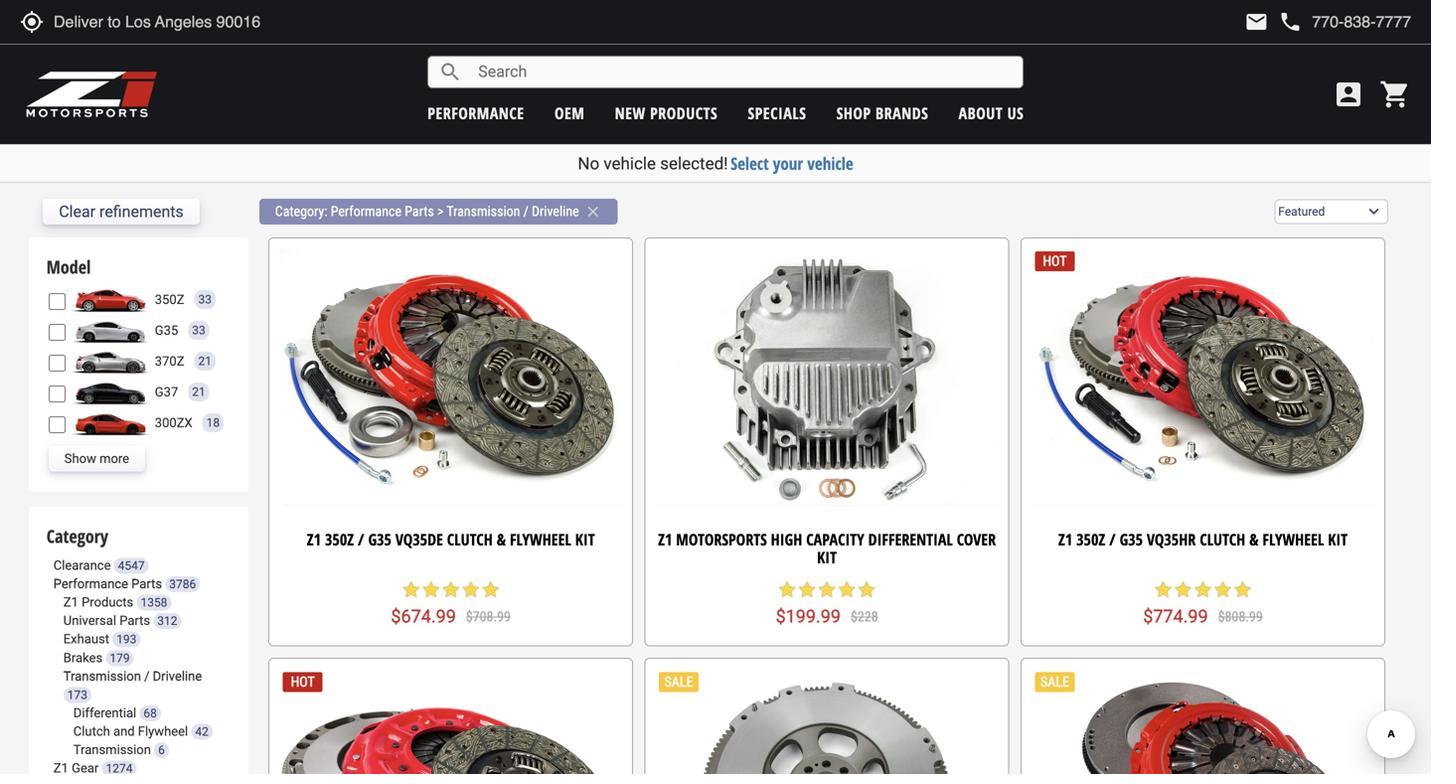 Task type: vqa. For each thing, say whether or not it's contained in the screenshot.
Z1 350Z / G35 VQ35DE Clutch & Flywheel Kit's Flywheel
yes



Task type: locate. For each thing, give the bounding box(es) containing it.
no
[[578, 154, 600, 173]]

category: performance parts > transmission / driveline close
[[275, 203, 602, 221]]

18
[[206, 416, 220, 430]]

product
[[43, 132, 151, 180]]

33 for 350z
[[198, 293, 212, 307]]

kit for z1 350z / g35 vq35hr clutch & flywheel kit
[[1328, 529, 1348, 550]]

None checkbox
[[49, 293, 65, 310], [49, 324, 65, 341], [49, 355, 65, 372], [49, 386, 65, 403], [49, 293, 65, 310], [49, 324, 65, 341], [49, 355, 65, 372], [49, 386, 65, 403]]

more
[[99, 451, 129, 466]]

flywheel up the 6
[[138, 724, 188, 739]]

0 vertical spatial 33
[[198, 293, 212, 307]]

0 horizontal spatial performance
[[53, 576, 128, 591]]

1 horizontal spatial driveline
[[532, 203, 579, 220]]

nissan 300zx z32 1990 1991 1992 1993 1994 1995 1996 vg30dett vg30de twin turbo non turbo z1 motorsports image
[[70, 410, 150, 436]]

performance
[[331, 203, 402, 220], [53, 576, 128, 591]]

driveline up 68
[[153, 669, 202, 684]]

flywheel up $808.99 on the right of page
[[1263, 529, 1324, 550]]

3 star from the left
[[441, 580, 461, 600]]

g35 left 'vq35de'
[[368, 529, 392, 550]]

kit
[[575, 529, 595, 550], [1328, 529, 1348, 550], [817, 546, 837, 568]]

z1
[[307, 529, 321, 550], [658, 529, 672, 550], [1058, 529, 1073, 550], [63, 595, 78, 610]]

about us link
[[959, 102, 1024, 124]]

/ inside category: performance parts > transmission / driveline close
[[523, 203, 529, 220]]

shopping_cart link
[[1375, 79, 1411, 110]]

phone link
[[1279, 10, 1411, 34]]

close
[[584, 203, 602, 221]]

21 right '370z'
[[198, 354, 212, 368]]

1 horizontal spatial kit
[[817, 546, 837, 568]]

>
[[437, 203, 444, 220]]

0 horizontal spatial differential
[[73, 706, 136, 721]]

1 vertical spatial performance
[[53, 576, 128, 591]]

2 horizontal spatial g35
[[1120, 529, 1143, 550]]

shop brands link
[[837, 102, 929, 124]]

0 vertical spatial performance
[[331, 203, 402, 220]]

1 horizontal spatial g35
[[368, 529, 392, 550]]

driveline inside category: performance parts > transmission / driveline close
[[532, 203, 579, 220]]

star
[[401, 580, 421, 600], [421, 580, 441, 600], [441, 580, 461, 600], [461, 580, 481, 600], [481, 580, 501, 600], [777, 580, 797, 600], [797, 580, 817, 600], [817, 580, 837, 600], [837, 580, 857, 600], [857, 580, 877, 600], [1153, 580, 1173, 600], [1173, 580, 1193, 600], [1193, 580, 1213, 600], [1213, 580, 1233, 600], [1233, 580, 1253, 600]]

300zx
[[155, 415, 192, 430]]

flywheel inside clearance 4547 performance parts 3786 z1 products 1358 universal parts 312 exhaust 193 brakes 179 transmission / driveline 173 differential 68 clutch and flywheel 42 transmission 6
[[138, 724, 188, 739]]

/ up 68
[[144, 669, 150, 684]]

parts inside category: performance parts > transmission / driveline close
[[405, 203, 434, 220]]

flywheel
[[510, 529, 571, 550], [1263, 529, 1324, 550], [138, 724, 188, 739]]

33
[[198, 293, 212, 307], [192, 324, 205, 337]]

g35
[[155, 323, 178, 338], [368, 529, 392, 550], [1120, 529, 1143, 550]]

vehicle right no
[[604, 154, 656, 173]]

clutch inside clearance 4547 performance parts 3786 z1 products 1358 universal parts 312 exhaust 193 brakes 179 transmission / driveline 173 differential 68 clutch and flywheel 42 transmission 6
[[73, 724, 110, 739]]

2 horizontal spatial flywheel
[[1263, 529, 1324, 550]]

1 vertical spatial parts
[[131, 576, 162, 591]]

z1 for z1 350z / g35 vq35hr clutch & flywheel kit
[[1058, 529, 1073, 550]]

mail phone
[[1245, 10, 1302, 34]]

0 horizontal spatial specials
[[43, 89, 86, 108]]

42
[[195, 725, 209, 739]]

None checkbox
[[49, 417, 65, 433]]

g35 up '370z'
[[155, 323, 178, 338]]

brands
[[876, 102, 929, 124]]

0 horizontal spatial 350z
[[155, 292, 184, 307]]

vehicle right your
[[807, 152, 853, 175]]

z1 inside z1 motorsports high capacity differential cover kit
[[658, 529, 672, 550]]

1 horizontal spatial specials
[[159, 132, 269, 180]]

parts up 1358
[[131, 576, 162, 591]]

clutch right 'vq35de'
[[447, 529, 493, 550]]

2 & from the left
[[1250, 529, 1259, 550]]

21 right g37
[[192, 385, 205, 399]]

350z
[[155, 292, 184, 307], [325, 529, 354, 550], [1077, 529, 1105, 550]]

transmission right >
[[447, 203, 520, 220]]

products
[[650, 102, 718, 124]]

350z left vq35hr
[[1077, 529, 1105, 550]]

1 & from the left
[[497, 529, 506, 550]]

1 vertical spatial differential
[[73, 706, 136, 721]]

350z left 'vq35de'
[[325, 529, 354, 550]]

flywheel up $708.99
[[510, 529, 571, 550]]

0 horizontal spatial driveline
[[153, 669, 202, 684]]

0 vertical spatial specials
[[43, 89, 86, 108]]

13 star from the left
[[1193, 580, 1213, 600]]

350z right nissan 350z z33 2003 2004 2005 2006 2007 2008 2009 vq35de 3.5l revup rev up vq35hr nismo z1 motorsports 'image'
[[155, 292, 184, 307]]

products
[[82, 595, 133, 610]]

performance right category:
[[331, 203, 402, 220]]

& for vq35hr
[[1250, 529, 1259, 550]]

differential
[[868, 529, 953, 550], [73, 706, 136, 721]]

infiniti g37 coupe sedan convertible v36 cv36 hv36 skyline 2008 2009 2010 2011 2012 2013 3.7l vq37vhr z1 motorsports image
[[70, 379, 150, 405]]

specials up 'refinements'
[[159, 132, 269, 180]]

transmission down 179
[[63, 669, 141, 684]]

specials
[[748, 102, 806, 124]]

shop
[[837, 102, 871, 124]]

Search search field
[[462, 57, 1023, 87]]

shopping_cart
[[1380, 79, 1411, 110]]

9 star from the left
[[837, 580, 857, 600]]

search
[[439, 60, 462, 84]]

transmission down the and
[[73, 743, 151, 758]]

2 horizontal spatial clutch
[[1200, 529, 1246, 550]]

1358
[[141, 596, 167, 610]]

& for vq35de
[[497, 529, 506, 550]]

/ left close
[[523, 203, 529, 220]]

370z
[[155, 354, 184, 369]]

specials up "product"
[[43, 89, 86, 108]]

&
[[497, 529, 506, 550], [1250, 529, 1259, 550]]

specials link
[[43, 89, 86, 108]]

7 star from the left
[[797, 580, 817, 600]]

z1 350z / g35 vq35hr clutch & flywheel kit
[[1058, 529, 1348, 550]]

1 vertical spatial specials
[[159, 132, 269, 180]]

differential inside clearance 4547 performance parts 3786 z1 products 1358 universal parts 312 exhaust 193 brakes 179 transmission / driveline 173 differential 68 clutch and flywheel 42 transmission 6
[[73, 706, 136, 721]]

performance inside clearance 4547 performance parts 3786 z1 products 1358 universal parts 312 exhaust 193 brakes 179 transmission / driveline 173 differential 68 clutch and flywheel 42 transmission 6
[[53, 576, 128, 591]]

clutch right vq35hr
[[1200, 529, 1246, 550]]

g35 left vq35hr
[[1120, 529, 1143, 550]]

1 horizontal spatial performance
[[331, 203, 402, 220]]

0 horizontal spatial &
[[497, 529, 506, 550]]

3786
[[169, 577, 196, 591]]

parts left >
[[405, 203, 434, 220]]

0 horizontal spatial g35
[[155, 323, 178, 338]]

33 right infiniti g35 coupe sedan v35 v36 skyline 2003 2004 2005 2006 2007 2008 3.5l vq35de revup rev up vq35hr z1 motorsports image
[[192, 324, 205, 337]]

phone
[[1279, 10, 1302, 34]]

0 horizontal spatial clutch
[[73, 724, 110, 739]]

2 horizontal spatial kit
[[1328, 529, 1348, 550]]

flywheel for z1 350z / g35 vq35de clutch & flywheel kit
[[510, 529, 571, 550]]

0 vertical spatial driveline
[[532, 203, 579, 220]]

1 vertical spatial 33
[[192, 324, 205, 337]]

differential up the and
[[73, 706, 136, 721]]

1 horizontal spatial flywheel
[[510, 529, 571, 550]]

about
[[959, 102, 1003, 124]]

select your vehicle link
[[731, 152, 853, 175]]

1 horizontal spatial differential
[[868, 529, 953, 550]]

1 horizontal spatial &
[[1250, 529, 1259, 550]]

clear refinements button
[[43, 199, 200, 225]]

1 vertical spatial transmission
[[63, 669, 141, 684]]

new
[[615, 102, 646, 124]]

0 vertical spatial 21
[[198, 354, 212, 368]]

g35 for z1 350z / g35 vq35de clutch & flywheel kit
[[368, 529, 392, 550]]

1 horizontal spatial 350z
[[325, 529, 354, 550]]

1 horizontal spatial clutch
[[447, 529, 493, 550]]

& up $708.99
[[497, 529, 506, 550]]

exhaust
[[63, 632, 109, 647]]

33 right nissan 350z z33 2003 2004 2005 2006 2007 2008 2009 vq35de 3.5l revup rev up vq35hr nismo z1 motorsports 'image'
[[198, 293, 212, 307]]

vehicle
[[807, 152, 853, 175], [604, 154, 656, 173]]

0 vertical spatial transmission
[[447, 203, 520, 220]]

category
[[47, 524, 108, 549]]

performance down clearance
[[53, 576, 128, 591]]

driveline
[[532, 203, 579, 220], [153, 669, 202, 684]]

no vehicle selected! select your vehicle
[[578, 152, 853, 175]]

select
[[731, 152, 769, 175]]

1 horizontal spatial vehicle
[[807, 152, 853, 175]]

clear refinements
[[59, 202, 184, 221]]

2 horizontal spatial 350z
[[1077, 529, 1105, 550]]

product specials
[[43, 132, 269, 180]]

parts up 193
[[119, 613, 150, 628]]

/ left vq35hr
[[1109, 529, 1116, 550]]

z1 inside clearance 4547 performance parts 3786 z1 products 1358 universal parts 312 exhaust 193 brakes 179 transmission / driveline 173 differential 68 clutch and flywheel 42 transmission 6
[[63, 595, 78, 610]]

350z for z1 350z / g35 vq35de clutch & flywheel kit
[[325, 529, 354, 550]]

1 vertical spatial 21
[[192, 385, 205, 399]]

specials
[[43, 89, 86, 108], [159, 132, 269, 180]]

1 vertical spatial driveline
[[153, 669, 202, 684]]

clutch left the and
[[73, 724, 110, 739]]

nissan 350z z33 2003 2004 2005 2006 2007 2008 2009 vq35de 3.5l revup rev up vq35hr nismo z1 motorsports image
[[70, 287, 150, 313]]

173
[[67, 688, 87, 702]]

0 horizontal spatial vehicle
[[604, 154, 656, 173]]

2 vertical spatial transmission
[[73, 743, 151, 758]]

312
[[157, 614, 177, 628]]

z1 350z / g35 vq35de clutch & flywheel kit
[[307, 529, 595, 550]]

about us
[[959, 102, 1024, 124]]

21
[[198, 354, 212, 368], [192, 385, 205, 399]]

/
[[523, 203, 529, 220], [358, 529, 364, 550], [1109, 529, 1116, 550], [144, 669, 150, 684]]

0 horizontal spatial kit
[[575, 529, 595, 550]]

179
[[110, 651, 130, 665]]

parts
[[405, 203, 434, 220], [131, 576, 162, 591], [119, 613, 150, 628]]

0 horizontal spatial flywheel
[[138, 724, 188, 739]]

0 vertical spatial parts
[[405, 203, 434, 220]]

0 vertical spatial differential
[[868, 529, 953, 550]]

& up $808.99 on the right of page
[[1250, 529, 1259, 550]]

driveline left close
[[532, 203, 579, 220]]

differential left cover
[[868, 529, 953, 550]]



Task type: describe. For each thing, give the bounding box(es) containing it.
vehicle inside no vehicle selected! select your vehicle
[[604, 154, 656, 173]]

new products
[[615, 102, 718, 124]]

vq35hr
[[1147, 529, 1196, 550]]

show
[[64, 451, 96, 466]]

star star star star star $674.99 $708.99
[[391, 580, 511, 627]]

oem link
[[555, 102, 585, 124]]

driveline inside clearance 4547 performance parts 3786 z1 products 1358 universal parts 312 exhaust 193 brakes 179 transmission / driveline 173 differential 68 clutch and flywheel 42 transmission 6
[[153, 669, 202, 684]]

refinements
[[99, 202, 184, 221]]

8 star from the left
[[817, 580, 837, 600]]

specials link
[[748, 102, 806, 124]]

z1 motorsports high capacity differential cover kit
[[658, 529, 996, 568]]

$808.99
[[1218, 609, 1263, 625]]

high
[[771, 529, 802, 550]]

category:
[[275, 203, 328, 220]]

2 star from the left
[[421, 580, 441, 600]]

selected!
[[660, 154, 728, 173]]

cover
[[957, 529, 996, 550]]

21 for 370z
[[198, 354, 212, 368]]

vq35de
[[396, 529, 443, 550]]

/ inside clearance 4547 performance parts 3786 z1 products 1358 universal parts 312 exhaust 193 brakes 179 transmission / driveline 173 differential 68 clutch and flywheel 42 transmission 6
[[144, 669, 150, 684]]

$708.99
[[466, 609, 511, 625]]

12 star from the left
[[1173, 580, 1193, 600]]

g35 for z1 350z / g35 vq35hr clutch & flywheel kit
[[1120, 529, 1143, 550]]

and
[[113, 724, 135, 739]]

kit for z1 350z / g35 vq35de clutch & flywheel kit
[[575, 529, 595, 550]]

5 star from the left
[[481, 580, 501, 600]]

my_location
[[20, 10, 44, 34]]

model
[[47, 255, 91, 279]]

2 vertical spatial parts
[[119, 613, 150, 628]]

kit inside z1 motorsports high capacity differential cover kit
[[817, 546, 837, 568]]

show more
[[64, 451, 129, 466]]

10 star from the left
[[857, 580, 877, 600]]

flywheel for z1 350z / g35 vq35hr clutch & flywheel kit
[[1263, 529, 1324, 550]]

33 for g35
[[192, 324, 205, 337]]

universal
[[63, 613, 116, 628]]

brakes
[[63, 650, 103, 665]]

account_box
[[1333, 79, 1365, 110]]

your
[[773, 152, 803, 175]]

z1 for z1 350z / g35 vq35de clutch & flywheel kit
[[307, 529, 321, 550]]

11 star from the left
[[1153, 580, 1173, 600]]

show more button
[[49, 446, 145, 472]]

z1 for z1 motorsports high capacity differential cover kit
[[658, 529, 672, 550]]

mail link
[[1245, 10, 1269, 34]]

/ left 'vq35de'
[[358, 529, 364, 550]]

performance link
[[428, 102, 524, 124]]

z1 motorsports logo image
[[25, 70, 159, 119]]

motorsports
[[676, 529, 767, 550]]

new products link
[[615, 102, 718, 124]]

star star star star star $199.99 $228
[[776, 580, 878, 627]]

193
[[116, 633, 137, 647]]

shop brands
[[837, 102, 929, 124]]

performance inside category: performance parts > transmission / driveline close
[[331, 203, 402, 220]]

clutch for vq35hr
[[1200, 529, 1246, 550]]

$228
[[851, 609, 878, 625]]

14 star from the left
[[1213, 580, 1233, 600]]

clearance 4547 performance parts 3786 z1 products 1358 universal parts 312 exhaust 193 brakes 179 transmission / driveline 173 differential 68 clutch and flywheel 42 transmission 6
[[53, 558, 209, 758]]

15 star from the left
[[1233, 580, 1253, 600]]

oem
[[555, 102, 585, 124]]

mail
[[1245, 10, 1269, 34]]

transmission inside category: performance parts > transmission / driveline close
[[447, 203, 520, 220]]

$199.99
[[776, 606, 841, 627]]

capacity
[[806, 529, 864, 550]]

4547
[[118, 559, 145, 573]]

clearance
[[53, 558, 111, 573]]

star star star star star $774.99 $808.99
[[1143, 580, 1263, 627]]

infiniti g35 coupe sedan v35 v36 skyline 2003 2004 2005 2006 2007 2008 3.5l vq35de revup rev up vq35hr z1 motorsports image
[[70, 318, 150, 343]]

6 star from the left
[[777, 580, 797, 600]]

$774.99
[[1143, 606, 1208, 627]]

$674.99
[[391, 606, 456, 627]]

4 star from the left
[[461, 580, 481, 600]]

us
[[1008, 102, 1024, 124]]

nissan 370z z34 2009 2010 2011 2012 2013 2014 2015 2016 2017 2018 2019 3.7l vq37vhr vhr nismo z1 motorsports image
[[70, 348, 150, 374]]

g37
[[155, 384, 178, 399]]

clear
[[59, 202, 96, 221]]

clutch for vq35de
[[447, 529, 493, 550]]

1 star from the left
[[401, 580, 421, 600]]

21 for g37
[[192, 385, 205, 399]]

350z for z1 350z / g35 vq35hr clutch & flywheel kit
[[1077, 529, 1105, 550]]

68
[[144, 707, 157, 721]]

performance
[[428, 102, 524, 124]]

6
[[158, 744, 165, 758]]

differential inside z1 motorsports high capacity differential cover kit
[[868, 529, 953, 550]]

account_box link
[[1328, 79, 1370, 110]]



